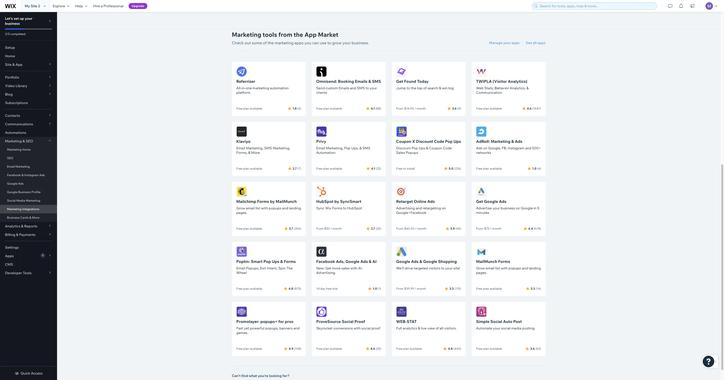Task type: describe. For each thing, give the bounding box(es) containing it.
google,
[[489, 146, 501, 150]]

hubspot by syncsmart logo image
[[316, 187, 327, 197]]

3.6 for simple social auto post
[[531, 347, 535, 351]]

a
[[101, 4, 103, 8]]

0 horizontal spatial discount
[[396, 146, 411, 150]]

hire
[[93, 4, 100, 8]]

provesource social proof skyrocket conversions with social proof
[[316, 319, 381, 331]]

google business profile link
[[0, 188, 57, 197]]

plan for mailchimp
[[243, 227, 249, 231]]

2/5 completed
[[5, 32, 25, 36]]

list inside mailmunch forms grow email list with popups and landing pages.
[[496, 266, 500, 271]]

4.1 for sms
[[371, 107, 375, 110]]

sms inside the klaviyo email marketing, sms marketing, forms, & more
[[264, 146, 272, 150]]

marketing, for klaviyo
[[246, 146, 264, 150]]

email inside mailmunch forms grow email list with popups and landing pages.
[[486, 266, 495, 271]]

contacts button
[[0, 111, 57, 120]]

plan for adroll:
[[483, 167, 489, 171]]

get for get found today
[[396, 79, 403, 84]]

free plan available for omnisend:
[[316, 107, 342, 110]]

for
[[279, 319, 284, 324]]

home link
[[0, 52, 57, 60]]

marketing down marketing & seo
[[7, 148, 21, 151]]

jump
[[396, 86, 406, 90]]

social for provesource
[[342, 319, 354, 324]]

with inside provesource social proof skyrocket conversions with social proof
[[354, 326, 361, 331]]

free plan available for twipla
[[476, 107, 502, 110]]

4.6 for analytics)
[[527, 107, 532, 110]]

blog
[[5, 92, 13, 97]]

marketing tools from the app market
[[232, 31, 339, 38]]

app inside popup button
[[15, 62, 22, 67]]

1 vertical spatial hubspot
[[347, 206, 362, 211]]

adroll: marketing & ads logo image
[[476, 126, 487, 137]]

check out some of the marketing apps you can use to grow your business.
[[232, 40, 369, 45]]

popups inside mailchimp forms by mailmunch grow email list with popups and landing pages.
[[269, 206, 281, 211]]

web-
[[396, 319, 407, 324]]

quick access
[[21, 371, 42, 376]]

& inside popup button
[[12, 62, 15, 67]]

looking
[[269, 374, 282, 378]]

instagram inside sidebar element
[[24, 173, 39, 177]]

4.1 for ups,
[[371, 167, 375, 170]]

3.6 for get found today
[[452, 107, 457, 110]]

& inside google ads & google shopping we'll drive targeted visitors to your site!
[[420, 259, 423, 264]]

integrations
[[22, 207, 39, 211]]

free for provesource
[[316, 347, 323, 351]]

& inside the facebook ads, google ads & ai new: get more sales with ai- advertising.
[[369, 259, 372, 264]]

networks
[[476, 150, 491, 155]]

settings link
[[0, 243, 57, 252]]

(4)
[[538, 167, 541, 170]]

plan for simple
[[483, 347, 489, 351]]

full
[[396, 326, 402, 331]]

klaviyo logo image
[[236, 126, 247, 137]]

4.8 for live
[[448, 347, 453, 351]]

banners
[[280, 326, 293, 331]]

4.1 (88)
[[371, 107, 381, 110]]

get inside the facebook ads, google ads & ai new: get more sales with ai- advertising.
[[325, 266, 332, 271]]

conversions
[[334, 326, 353, 331]]

mailchimp forms by mailmunch grow email list with popups and landing pages.
[[236, 199, 301, 215]]

analytics & reports button
[[0, 222, 57, 231]]

& inside coupon x discount code pop ups discount pop ups & coupon code sales popups
[[426, 146, 429, 150]]

0 vertical spatial home
[[5, 54, 15, 58]]

privy logo image
[[316, 126, 327, 137]]

proof
[[372, 326, 381, 331]]

available for klaviyo
[[250, 167, 262, 171]]

0 vertical spatial ups
[[454, 139, 461, 144]]

(visitor
[[493, 79, 507, 84]]

/ for advertise
[[490, 227, 492, 231]]

upgrade
[[132, 4, 144, 8]]

let's
[[5, 16, 13, 21]]

free to install
[[396, 167, 415, 171]]

0 horizontal spatial apps
[[295, 40, 304, 45]]

promolayer: popups+ for pros fast yet powerful popups, banners and games.
[[236, 319, 300, 335]]

0 vertical spatial code
[[434, 139, 445, 144]]

twipla (visitor analytics) logo image
[[476, 66, 487, 77]]

& inside "twipla (visitor analytics) web stats, behavior analytics, & communication"
[[527, 86, 529, 90]]

powerful
[[250, 326, 265, 331]]

marketing up out
[[232, 31, 261, 38]]

reports
[[24, 224, 37, 229]]

day
[[321, 287, 326, 291]]

help button
[[72, 0, 90, 12]]

one
[[246, 86, 252, 90]]

available for mailchimp
[[250, 227, 262, 231]]

check
[[232, 40, 244, 45]]

explore
[[53, 4, 65, 8]]

apps for see all apps
[[538, 41, 546, 45]]

seo inside marketing & seo popup button
[[26, 139, 33, 143]]

simple social auto post logo image
[[476, 307, 487, 317]]

help
[[75, 4, 83, 8]]

google down google ads
[[7, 190, 17, 194]]

communication
[[476, 90, 503, 95]]

free plan available for mailchimp
[[236, 227, 262, 231]]

and inside retarget online ads advertising and retargeting on google+facebook
[[416, 206, 422, 211]]

3.9 (45)
[[451, 227, 461, 230]]

1 vertical spatial business
[[7, 216, 20, 220]]

provesource
[[316, 319, 341, 324]]

by inside mailchimp forms by mailmunch grow email list with popups and landing pages.
[[270, 199, 275, 204]]

you
[[305, 40, 312, 45]]

ups inside poptin: smart pop ups & forms email popups, exit intent, spin the wheel
[[272, 259, 280, 264]]

google ads & google shopping we'll drive targeted visitors to your site!
[[396, 259, 460, 271]]

platform.
[[236, 90, 251, 95]]

market
[[318, 31, 339, 38]]

tools
[[263, 31, 277, 38]]

marketing integrations link
[[0, 205, 57, 214]]

professional
[[104, 4, 124, 8]]

twipla
[[476, 79, 492, 84]]

& inside dropdown button
[[16, 233, 18, 237]]

0 vertical spatial app
[[305, 31, 317, 38]]

proof
[[355, 319, 365, 324]]

smart
[[251, 259, 263, 264]]

hire a professional link
[[90, 0, 127, 12]]

fb,
[[502, 146, 507, 150]]

business inside get google ads advertise your business on google in 5 minutes
[[501, 206, 515, 211]]

access
[[31, 371, 42, 376]]

0 vertical spatial marketing
[[275, 40, 294, 45]]

marketing inside marketing integrations link
[[7, 207, 21, 211]]

subscriptions link
[[0, 99, 57, 107]]

1.0 for adroll: marketing & ads
[[533, 167, 537, 170]]

& inside omnisend: booking emails & sms send custom emails and sms to your clients
[[369, 79, 371, 84]]

manage
[[489, 41, 503, 45]]

we'll
[[396, 266, 404, 271]]

0 horizontal spatial coupon
[[396, 139, 412, 144]]

available for referrizer
[[250, 107, 262, 110]]

mailmunch forms grow email list with popups and landing pages.
[[476, 259, 541, 275]]

video
[[5, 84, 15, 88]]

of for web-stat
[[436, 326, 439, 331]]

plan for klaviyo
[[243, 167, 249, 171]]

more
[[332, 266, 341, 271]]

online
[[414, 199, 427, 204]]

4.8 (875)
[[289, 287, 301, 291]]

by inside hubspot by syncsmart sync wix forms to hubspot
[[335, 199, 339, 204]]

business inside 'let's set up your business'
[[5, 21, 20, 26]]

forms,
[[236, 150, 248, 155]]

free plan available for promolayer:
[[236, 347, 262, 351]]

seo inside seo link
[[7, 156, 13, 160]]

your inside simple social auto post automate your social media posting
[[493, 326, 501, 331]]

1 vertical spatial home
[[22, 148, 31, 151]]

0 vertical spatial emails
[[355, 79, 368, 84]]

marketing inside social media marketing link
[[26, 199, 40, 203]]

pages. inside mailmunch forms grow email list with popups and landing pages.
[[476, 271, 487, 275]]

games.
[[236, 331, 248, 335]]

from for sync
[[316, 227, 324, 231]]

2.7 for syncsmart
[[371, 227, 375, 230]]

available for simple
[[490, 347, 502, 351]]

on inside 'adroll: marketing & ads ads on google, fb, instagram and 500+ networks'
[[484, 146, 488, 150]]

your inside 'let's set up your business'
[[25, 16, 32, 21]]

adroll:
[[476, 139, 490, 144]]

marketing integrations
[[7, 207, 39, 211]]

(25) for syncsmart
[[376, 227, 381, 230]]

search
[[428, 86, 439, 90]]

0 vertical spatial business
[[18, 190, 31, 194]]

google inside the facebook ads, google ads & ai new: get more sales with ai- advertising.
[[346, 259, 360, 264]]

plan for privy
[[323, 167, 329, 171]]

automate
[[476, 326, 493, 331]]

forms inside hubspot by syncsmart sync wix forms to hubspot
[[332, 206, 343, 211]]

marketing inside referrizer all-in-one marketing automation platform.
[[253, 86, 269, 90]]

media
[[512, 326, 522, 331]]

skyrocket
[[316, 326, 333, 331]]

facebook ads, google ads & ai logo image
[[316, 247, 327, 257]]

available for privy
[[330, 167, 342, 171]]

from for advertise
[[476, 227, 484, 231]]

email inside the klaviyo email marketing, sms marketing, forms, & more
[[236, 146, 245, 150]]

google left in
[[521, 206, 533, 211]]

forms inside poptin: smart pop ups & forms email popups, exit intent, spin the wheel
[[284, 259, 296, 264]]

your right manage
[[504, 41, 511, 45]]

you're
[[258, 374, 268, 378]]

omnisend: booking emails & sms send custom emails and sms to your clients
[[316, 79, 381, 95]]

poptin:
[[236, 259, 250, 264]]

pop inside poptin: smart pop ups & forms email popups, exit intent, spin the wheel
[[264, 259, 271, 264]]

facebook for ads,
[[316, 259, 335, 264]]

available for web-
[[410, 347, 422, 351]]

2.7 (7)
[[293, 167, 301, 170]]

business.
[[352, 40, 369, 45]]

and inside omnisend: booking emails & sms send custom emails and sms to your clients
[[350, 86, 356, 90]]

ads inside retarget online ads advertising and retargeting on google+facebook
[[428, 199, 435, 204]]

google up visitors
[[423, 259, 437, 264]]

sms inside the privy email marketing, pop ups,  & sms automation
[[363, 146, 371, 150]]

2 marketing, from the left
[[273, 146, 290, 150]]

quick
[[21, 371, 30, 376]]

2.7 for marketing,
[[293, 167, 297, 170]]

1 vertical spatial coupon
[[429, 146, 442, 150]]

your right grow
[[343, 40, 351, 45]]

on for retarget online ads
[[442, 206, 446, 211]]

month for wix
[[333, 227, 342, 231]]

facebook & instagram ads
[[7, 173, 45, 177]]

fast
[[236, 326, 243, 331]]

(25) for proof
[[376, 347, 381, 351]]

0 horizontal spatial hubspot
[[316, 199, 334, 204]]

to inside google ads & google shopping we'll drive targeted visitors to your site!
[[441, 266, 445, 271]]

2.7 (25)
[[371, 227, 381, 230]]

0 horizontal spatial the
[[268, 40, 274, 45]]

free for web-
[[396, 347, 403, 351]]

poptin: smart pop ups & forms email popups, exit intent, spin the wheel
[[236, 259, 296, 275]]

month for shopping
[[417, 287, 426, 291]]

marketing & seo
[[5, 139, 33, 143]]

pop inside the privy email marketing, pop ups,  & sms automation
[[344, 146, 351, 150]]

month for your
[[493, 227, 502, 231]]

klaviyo email marketing, sms marketing, forms, & more
[[236, 139, 290, 155]]

(6)
[[298, 107, 301, 110]]

mailmunch inside mailchimp forms by mailmunch grow email list with popups and landing pages.
[[276, 199, 297, 204]]

and inside promolayer: popups+ for pros fast yet powerful popups, banners and games.
[[294, 326, 300, 331]]



Task type: vqa. For each thing, say whether or not it's contained in the screenshot.


Task type: locate. For each thing, give the bounding box(es) containing it.
instagram down email marketing link
[[24, 173, 39, 177]]

3.6 left (54)
[[531, 347, 535, 351]]

google up sales
[[346, 259, 360, 264]]

free for mailmunch
[[476, 287, 483, 291]]

intent,
[[267, 266, 278, 271]]

0 vertical spatial more
[[251, 150, 260, 155]]

pages. down mailmunch forms logo
[[476, 271, 487, 275]]

free plan available down skyrocket
[[316, 347, 342, 351]]

payments
[[19, 233, 36, 237]]

instagram inside 'adroll: marketing & ads ads on google, fb, instagram and 500+ networks'
[[508, 146, 525, 150]]

social inside simple social auto post automate your social media posting
[[491, 319, 503, 324]]

4.6 left (1547)
[[527, 107, 532, 110]]

of right view
[[436, 326, 439, 331]]

free plan available down networks
[[476, 167, 502, 171]]

month for to
[[417, 107, 426, 110]]

1 marketing, from the left
[[246, 146, 264, 150]]

plan down clients
[[323, 107, 329, 110]]

ads
[[515, 139, 523, 144], [476, 146, 483, 150], [39, 173, 45, 177], [18, 182, 24, 186], [428, 199, 435, 204], [499, 199, 507, 204], [361, 259, 368, 264], [411, 259, 419, 264]]

business right advertise
[[501, 206, 515, 211]]

1 horizontal spatial marketing
[[275, 40, 294, 45]]

1 vertical spatial more
[[32, 216, 39, 220]]

mailmunch inside mailmunch forms grow email list with popups and landing pages.
[[476, 259, 498, 264]]

/ right $40.00
[[415, 227, 417, 231]]

(578)
[[534, 227, 541, 230]]

home down marketing & seo popup button
[[22, 148, 31, 151]]

social media marketing link
[[0, 197, 57, 205]]

all inside web-stat full analytics & live view of all visitors.
[[440, 326, 444, 331]]

on left in
[[516, 206, 520, 211]]

0 vertical spatial site
[[31, 4, 37, 8]]

1 vertical spatial landing
[[529, 266, 541, 271]]

1 vertical spatial 4.1
[[371, 167, 375, 170]]

seo
[[26, 139, 33, 143], [7, 156, 13, 160]]

5
[[538, 206, 540, 211]]

available for promolayer:
[[250, 347, 262, 351]]

1 3.3 from the left
[[450, 287, 454, 291]]

popups inside mailmunch forms grow email list with popups and landing pages.
[[509, 266, 521, 271]]

plan for provesource
[[323, 347, 329, 351]]

0 vertical spatial of
[[263, 40, 267, 45]]

social inside provesource social proof skyrocket conversions with social proof
[[342, 319, 354, 324]]

free plan available down "automate"
[[476, 347, 502, 351]]

your inside google ads & google shopping we'll drive targeted visitors to your site!
[[446, 266, 453, 271]]

1 vertical spatial list
[[496, 266, 500, 271]]

ads inside the facebook ads, google ads & ai new: get more sales with ai- advertising.
[[361, 259, 368, 264]]

social for proof
[[362, 326, 371, 331]]

free for privy
[[316, 167, 323, 171]]

4.8 for forms
[[289, 287, 293, 291]]

0 horizontal spatial marketing,
[[246, 146, 264, 150]]

marketing,
[[246, 146, 264, 150], [273, 146, 290, 150], [326, 146, 344, 150]]

plan down wheel
[[243, 287, 249, 291]]

1 vertical spatial app
[[15, 62, 22, 67]]

landing inside mailchimp forms by mailmunch grow email list with popups and landing pages.
[[289, 206, 301, 211]]

1 horizontal spatial all
[[533, 41, 537, 45]]

free plan available for referrizer
[[236, 107, 262, 110]]

3.9
[[451, 227, 455, 230]]

free for adroll:
[[476, 167, 483, 171]]

marketing, for privy
[[326, 146, 344, 150]]

retarget online ads logo image
[[396, 187, 407, 197]]

site!
[[454, 266, 460, 271]]

1 horizontal spatial 4.8
[[448, 347, 453, 351]]

1 horizontal spatial 3.3
[[531, 287, 535, 291]]

your down shopping
[[446, 266, 453, 271]]

$39.99
[[404, 287, 414, 291]]

from left "$75" in the bottom right of the page
[[476, 227, 484, 231]]

1 horizontal spatial more
[[251, 150, 260, 155]]

3 marketing, from the left
[[326, 146, 344, 150]]

0 vertical spatial get
[[396, 79, 403, 84]]

plan for promolayer:
[[243, 347, 249, 351]]

1 vertical spatial marketing
[[253, 86, 269, 90]]

mailmunch forms logo image
[[476, 247, 487, 257]]

free down communication
[[476, 107, 483, 110]]

pages. down mailchimp at the bottom left of the page
[[236, 211, 247, 215]]

drive
[[405, 266, 413, 271]]

2 horizontal spatial social
[[491, 319, 503, 324]]

marketing down marketing tools from the app market
[[275, 40, 294, 45]]

from left $39.99
[[396, 287, 404, 291]]

1 vertical spatial get
[[476, 199, 483, 204]]

marketing, inside the privy email marketing, pop ups,  & sms automation
[[326, 146, 344, 150]]

sidebar element
[[0, 12, 57, 380]]

free down full
[[396, 347, 403, 351]]

marketing inside marketing & seo popup button
[[5, 139, 22, 143]]

free for coupon
[[396, 167, 403, 171]]

to inside omnisend: booking emails & sms send custom emails and sms to your clients
[[366, 86, 369, 90]]

google up advertise
[[484, 199, 498, 204]]

hire a professional
[[93, 4, 124, 8]]

1 horizontal spatial email
[[486, 266, 495, 271]]

0 horizontal spatial app
[[15, 62, 22, 67]]

from left the $14.90
[[396, 107, 404, 110]]

& inside web-stat full analytics & live view of all visitors.
[[418, 326, 421, 331]]

my site 2
[[25, 4, 40, 8]]

free plan available down the games.
[[236, 347, 262, 351]]

get inside get google ads advertise your business on google in 5 minutes
[[476, 199, 483, 204]]

app up 'you'
[[305, 31, 317, 38]]

apps for manage your apps
[[512, 41, 520, 45]]

free for omnisend:
[[316, 107, 323, 110]]

communications button
[[0, 120, 57, 128]]

Search for tools, apps, help & more... field
[[539, 3, 656, 10]]

promolayer: popups+ for pros logo image
[[236, 307, 247, 317]]

1 horizontal spatial pages.
[[476, 271, 487, 275]]

plan for referrizer
[[243, 107, 249, 110]]

1 horizontal spatial the
[[294, 31, 303, 38]]

business up social media marketing
[[18, 190, 31, 194]]

of inside get found today jump to the top of search & win big
[[424, 86, 427, 90]]

free plan available down communication
[[476, 107, 502, 110]]

home down setup
[[5, 54, 15, 58]]

available for twipla
[[490, 107, 502, 110]]

/ right the $14.90
[[415, 107, 416, 110]]

apps right 'see'
[[538, 41, 546, 45]]

today
[[417, 79, 429, 84]]

hubspot by syncsmart sync wix forms to hubspot
[[316, 199, 362, 211]]

referrizer logo image
[[236, 66, 247, 77]]

forms inside mailchimp forms by mailmunch grow email list with popups and landing pages.
[[257, 199, 269, 204]]

email down "klaviyo" on the top of page
[[236, 146, 245, 150]]

adroll: marketing & ads ads on google, fb, instagram and 500+ networks
[[476, 139, 541, 155]]

on for get google ads
[[516, 206, 520, 211]]

google business profile
[[7, 190, 41, 194]]

0 horizontal spatial of
[[263, 40, 267, 45]]

free down forms,
[[236, 167, 243, 171]]

1.0 left (4)
[[533, 167, 537, 170]]

2 by from the left
[[335, 199, 339, 204]]

library
[[16, 84, 27, 88]]

promolayer:
[[236, 319, 260, 324]]

find
[[242, 374, 248, 378]]

1 horizontal spatial apps
[[512, 41, 520, 45]]

free down "platform."
[[236, 107, 243, 110]]

and inside mailchimp forms by mailmunch grow email list with popups and landing pages.
[[282, 206, 288, 211]]

& inside the privy email marketing, pop ups,  & sms automation
[[360, 146, 362, 150]]

marketing down automations
[[5, 139, 22, 143]]

your inside omnisend: booking emails & sms send custom emails and sms to your clients
[[370, 86, 377, 90]]

omnisend: booking emails & sms logo image
[[316, 66, 327, 77]]

free right (115)
[[476, 287, 483, 291]]

google ads link
[[0, 180, 57, 188]]

from
[[279, 31, 292, 38]]

grow down mailchimp at the bottom left of the page
[[236, 206, 245, 211]]

2 3.3 from the left
[[531, 287, 535, 291]]

web
[[476, 86, 484, 90]]

4.8 left (440) at the right of the page
[[448, 347, 453, 351]]

plan for web-
[[403, 347, 409, 351]]

and inside 'adroll: marketing & ads ads on google, fb, instagram and 500+ networks'
[[526, 146, 532, 150]]

see all apps link
[[526, 41, 546, 45]]

/ right $30
[[331, 227, 332, 231]]

0 horizontal spatial ups
[[272, 259, 280, 264]]

4.4
[[529, 227, 533, 230]]

available for poptin:
[[250, 287, 262, 291]]

grow
[[332, 40, 342, 45]]

1 by from the left
[[270, 199, 275, 204]]

$75
[[484, 227, 490, 231]]

(115)
[[455, 287, 461, 291]]

0 horizontal spatial business
[[5, 21, 20, 26]]

2 vertical spatial of
[[436, 326, 439, 331]]

1 horizontal spatial instagram
[[508, 146, 525, 150]]

of for get found today
[[424, 86, 427, 90]]

hubspot down syncsmart
[[347, 206, 362, 211]]

0 vertical spatial facebook
[[7, 173, 21, 177]]

0 horizontal spatial popups
[[269, 206, 281, 211]]

1 vertical spatial emails
[[339, 86, 349, 90]]

klaviyo
[[236, 139, 251, 144]]

coupon left x
[[396, 139, 412, 144]]

2
[[38, 4, 40, 8]]

2 horizontal spatial on
[[516, 206, 520, 211]]

landing up '3.3 (14)' on the right of page
[[529, 266, 541, 271]]

to inside get found today jump to the top of search & win big
[[407, 86, 410, 90]]

/ for advertising
[[415, 227, 417, 231]]

landing inside mailmunch forms grow email list with popups and landing pages.
[[529, 266, 541, 271]]

facebook inside the facebook ads, google ads & ai new: get more sales with ai- advertising.
[[316, 259, 335, 264]]

0 vertical spatial all
[[533, 41, 537, 45]]

business down let's
[[5, 21, 20, 26]]

get found today  logo image
[[396, 66, 407, 77]]

pages. inside mailchimp forms by mailmunch grow email list with popups and landing pages.
[[236, 211, 247, 215]]

video library button
[[0, 82, 57, 90]]

popups
[[406, 150, 418, 155]]

free plan available up simple social auto post logo
[[476, 287, 502, 291]]

google ads & google shopping logo image
[[396, 247, 407, 257]]

1 horizontal spatial landing
[[529, 266, 541, 271]]

web-stat full analytics & live view of all visitors.
[[396, 319, 457, 331]]

from for google
[[396, 287, 404, 291]]

with inside mailchimp forms by mailmunch grow email list with popups and landing pages.
[[261, 206, 268, 211]]

0 horizontal spatial more
[[32, 216, 39, 220]]

social down auto
[[501, 326, 511, 331]]

plan for poptin:
[[243, 287, 249, 291]]

free plan available for provesource
[[316, 347, 342, 351]]

get google ads advertise your business on google in 5 minutes
[[476, 199, 540, 215]]

month for and
[[417, 227, 427, 231]]

install
[[407, 167, 415, 171]]

settings
[[5, 245, 19, 250]]

big
[[449, 86, 454, 90]]

1 horizontal spatial popups
[[509, 266, 521, 271]]

and inside mailmunch forms grow email list with popups and landing pages.
[[522, 266, 528, 271]]

2 (25) from the top
[[376, 227, 381, 230]]

all left visitors.
[[440, 326, 444, 331]]

social inside sidebar element
[[7, 199, 16, 203]]

available for provesource
[[330, 347, 342, 351]]

plan down "automate"
[[483, 347, 489, 351]]

/ right $39.99
[[415, 287, 416, 291]]

0 horizontal spatial 3.3
[[450, 287, 454, 291]]

get inside get found today jump to the top of search & win big
[[396, 79, 403, 84]]

social inside simple social auto post automate your social media posting
[[501, 326, 511, 331]]

free plan available down forms,
[[236, 167, 262, 171]]

/ for sync
[[331, 227, 332, 231]]

forms inside mailmunch forms grow email list with popups and landing pages.
[[499, 259, 510, 264]]

facebook for &
[[7, 173, 21, 177]]

get google ads logo image
[[476, 187, 487, 197]]

1 vertical spatial discount
[[396, 146, 411, 150]]

live
[[421, 326, 427, 331]]

& inside poptin: smart pop ups & forms email popups, exit intent, spin the wheel
[[280, 259, 283, 264]]

available for omnisend:
[[330, 107, 342, 110]]

marketing up "fb,"
[[491, 139, 511, 144]]

retargeting
[[423, 206, 441, 211]]

& inside 'adroll: marketing & ads ads on google, fb, instagram and 500+ networks'
[[512, 139, 514, 144]]

4.1 (25)
[[371, 167, 381, 170]]

email inside mailchimp forms by mailmunch grow email list with popups and landing pages.
[[246, 206, 255, 211]]

& inside the klaviyo email marketing, sms marketing, forms, & more
[[248, 150, 251, 155]]

0 vertical spatial instagram
[[508, 146, 525, 150]]

1 horizontal spatial site
[[31, 4, 37, 8]]

with inside mailmunch forms grow email list with popups and landing pages.
[[501, 266, 508, 271]]

shopping
[[438, 259, 457, 264]]

plan up simple social auto post logo
[[483, 287, 489, 291]]

in-
[[242, 86, 246, 90]]

get for get google ads
[[476, 199, 483, 204]]

0 horizontal spatial site
[[5, 62, 12, 67]]

free for referrizer
[[236, 107, 243, 110]]

popups,
[[265, 326, 279, 331]]

more down integrations
[[32, 216, 39, 220]]

available for mailmunch
[[490, 287, 502, 291]]

free left install
[[396, 167, 403, 171]]

month right "$75" in the bottom right of the page
[[493, 227, 502, 231]]

discount
[[416, 139, 433, 144], [396, 146, 411, 150]]

google up we'll
[[396, 259, 411, 264]]

0 horizontal spatial emails
[[339, 86, 349, 90]]

web-stat logo image
[[396, 307, 407, 317]]

of inside web-stat full analytics & live view of all visitors.
[[436, 326, 439, 331]]

marketing right one
[[253, 86, 269, 90]]

1 horizontal spatial seo
[[26, 139, 33, 143]]

free plan available for mailmunch
[[476, 287, 502, 291]]

facebook inside sidebar element
[[7, 173, 21, 177]]

of right some
[[263, 40, 267, 45]]

1 horizontal spatial mailmunch
[[476, 259, 498, 264]]

free for promolayer:
[[236, 347, 243, 351]]

0 vertical spatial seo
[[26, 139, 33, 143]]

ads inside google ads & google shopping we'll drive targeted visitors to your site!
[[411, 259, 419, 264]]

email down privy on the top left of page
[[316, 146, 325, 150]]

grow inside mailmunch forms grow email list with popups and landing pages.
[[476, 266, 485, 271]]

free plan available for adroll:
[[476, 167, 502, 171]]

2 vertical spatial get
[[325, 266, 332, 271]]

0 horizontal spatial on
[[442, 206, 446, 211]]

see all apps
[[526, 41, 546, 45]]

free for twipla
[[476, 107, 483, 110]]

popups+
[[261, 319, 278, 324]]

social for simple
[[491, 319, 503, 324]]

1 social from the left
[[362, 326, 371, 331]]

on inside retarget online ads advertising and retargeting on google+facebook
[[442, 206, 446, 211]]

site left 2
[[31, 4, 37, 8]]

billing
[[5, 233, 15, 237]]

0 horizontal spatial grow
[[236, 206, 245, 211]]

emails down booking
[[339, 86, 349, 90]]

plan down forms,
[[243, 167, 249, 171]]

free for poptin:
[[236, 287, 243, 291]]

plan down automation
[[323, 167, 329, 171]]

email inside the privy email marketing, pop ups,  & sms automation
[[316, 146, 325, 150]]

0 vertical spatial list
[[256, 206, 260, 211]]

1 (25) from the top
[[376, 167, 381, 170]]

1 vertical spatial ups
[[419, 146, 426, 150]]

from for advertising
[[396, 227, 404, 231]]

4.6 for proof
[[371, 347, 375, 351]]

instagram right "fb,"
[[508, 146, 525, 150]]

mailchimp forms by mailmunch logo image
[[236, 187, 247, 197]]

0 horizontal spatial seo
[[7, 156, 13, 160]]

home
[[5, 54, 15, 58], [22, 148, 31, 151]]

to inside hubspot by syncsmart sync wix forms to hubspot
[[343, 206, 347, 211]]

from for jump
[[396, 107, 404, 110]]

0 horizontal spatial mailmunch
[[276, 199, 297, 204]]

3 (25) from the top
[[376, 347, 381, 351]]

1.8
[[293, 107, 297, 110]]

1 horizontal spatial discount
[[416, 139, 433, 144]]

apps left 'you'
[[295, 40, 304, 45]]

1.0 (4)
[[533, 167, 541, 170]]

3.3 for mailmunch forms
[[531, 287, 535, 291]]

use
[[320, 40, 327, 45]]

free plan available up poptin: smart pop ups & forms logo
[[236, 227, 262, 231]]

month right $30
[[333, 227, 342, 231]]

plan down "analytics"
[[403, 347, 409, 351]]

all right 'see'
[[533, 41, 537, 45]]

1 horizontal spatial social
[[342, 319, 354, 324]]

1 horizontal spatial 3.6
[[531, 347, 535, 351]]

2 horizontal spatial apps
[[538, 41, 546, 45]]

1 horizontal spatial on
[[484, 146, 488, 150]]

email inside poptin: smart pop ups & forms email popups, exit intent, spin the wheel
[[236, 266, 245, 271]]

1.0 left (1)
[[373, 287, 377, 291]]

social up conversions at the left
[[342, 319, 354, 324]]

social inside provesource social proof skyrocket conversions with social proof
[[362, 326, 371, 331]]

portfolio
[[5, 75, 19, 80]]

1 horizontal spatial 2.7
[[371, 227, 375, 230]]

1 horizontal spatial grow
[[476, 266, 485, 271]]

the up "check out some of the marketing apps you can use to grow your business."
[[294, 31, 303, 38]]

email inside sidebar element
[[7, 165, 15, 169]]

free down networks
[[476, 167, 483, 171]]

1 vertical spatial facebook
[[316, 259, 335, 264]]

plan for omnisend:
[[323, 107, 329, 110]]

manage your apps link
[[489, 41, 520, 45]]

site inside popup button
[[5, 62, 12, 67]]

auto
[[503, 319, 513, 324]]

popups,
[[246, 266, 259, 271]]

on inside get google ads advertise your business on google in 5 minutes
[[516, 206, 520, 211]]

2 horizontal spatial get
[[476, 199, 483, 204]]

1 horizontal spatial of
[[424, 86, 427, 90]]

and
[[350, 86, 356, 90], [526, 146, 532, 150], [282, 206, 288, 211], [416, 206, 422, 211], [522, 266, 528, 271], [294, 326, 300, 331]]

0 vertical spatial (25)
[[376, 167, 381, 170]]

1 vertical spatial 4.8
[[448, 347, 453, 351]]

0 vertical spatial 4.8
[[289, 287, 293, 291]]

pop
[[445, 139, 453, 144], [344, 146, 351, 150], [412, 146, 418, 150], [264, 259, 271, 264]]

2 social from the left
[[501, 326, 511, 331]]

retarget online ads advertising and retargeting on google+facebook
[[396, 199, 446, 215]]

let's set up your business
[[5, 16, 32, 26]]

free for klaviyo
[[236, 167, 243, 171]]

3.6 (9)
[[452, 107, 461, 110]]

&
[[12, 62, 15, 67], [369, 79, 371, 84], [439, 86, 442, 90], [527, 86, 529, 90], [23, 139, 25, 143], [512, 139, 514, 144], [360, 146, 362, 150], [426, 146, 429, 150], [248, 150, 251, 155], [22, 173, 24, 177], [29, 216, 31, 220], [21, 224, 23, 229], [16, 233, 18, 237], [280, 259, 283, 264], [369, 259, 372, 264], [420, 259, 423, 264], [418, 326, 421, 331]]

1 vertical spatial all
[[440, 326, 444, 331]]

google ads
[[7, 182, 24, 186]]

coupon x discount code pop ups logo image
[[396, 126, 407, 137]]

& inside get found today jump to the top of search & win big
[[439, 86, 442, 90]]

marketing
[[275, 40, 294, 45], [253, 86, 269, 90]]

coupon
[[396, 139, 412, 144], [429, 146, 442, 150]]

simple social auto post automate your social media posting
[[476, 319, 535, 331]]

1 vertical spatial code
[[443, 146, 452, 150]]

(25) for marketing,
[[376, 167, 381, 170]]

list inside mailchimp forms by mailmunch grow email list with popups and landing pages.
[[256, 206, 260, 211]]

1 horizontal spatial 4.6
[[527, 107, 532, 110]]

$40.00
[[404, 227, 415, 231]]

1 horizontal spatial get
[[396, 79, 403, 84]]

free down clients
[[316, 107, 323, 110]]

2 horizontal spatial marketing,
[[326, 146, 344, 150]]

free for mailchimp
[[236, 227, 243, 231]]

marketing inside email marketing link
[[15, 165, 30, 169]]

portfolio button
[[0, 73, 57, 82]]

available for adroll:
[[490, 167, 502, 171]]

poptin: smart pop ups & forms logo image
[[236, 247, 247, 257]]

your
[[25, 16, 32, 21], [343, 40, 351, 45], [504, 41, 511, 45], [370, 86, 377, 90], [493, 206, 500, 211], [446, 266, 453, 271], [493, 326, 501, 331]]

plan for mailmunch
[[483, 287, 489, 291]]

1 vertical spatial (25)
[[376, 227, 381, 230]]

provesource social proof logo image
[[316, 307, 327, 317]]

the inside get found today jump to the top of search & win big
[[411, 86, 416, 90]]

advertising.
[[316, 271, 336, 275]]

4.6 down proof
[[371, 347, 375, 351]]

0 horizontal spatial facebook
[[7, 173, 21, 177]]

facebook & instagram ads link
[[0, 171, 57, 180]]

what
[[249, 374, 257, 378]]

1 horizontal spatial by
[[335, 199, 339, 204]]

email down poptin:
[[236, 266, 245, 271]]

from left $40.00
[[396, 227, 404, 231]]

free for simple
[[476, 347, 483, 351]]

1 vertical spatial the
[[268, 40, 274, 45]]

/ for google
[[415, 287, 416, 291]]

ads inside get google ads advertise your business on google in 5 minutes
[[499, 199, 507, 204]]

free plan available for web-
[[396, 347, 422, 351]]

free down skyrocket
[[316, 347, 323, 351]]

1 horizontal spatial facebook
[[316, 259, 335, 264]]

2 vertical spatial (25)
[[376, 347, 381, 351]]

social for auto
[[501, 326, 511, 331]]

3.3 left (115)
[[450, 287, 454, 291]]

free plan available for poptin:
[[236, 287, 262, 291]]

0 horizontal spatial pages.
[[236, 211, 247, 215]]

1 horizontal spatial business
[[501, 206, 515, 211]]

your up 4.1 (88)
[[370, 86, 377, 90]]

marketing inside 'adroll: marketing & ads ads on google, fb, instagram and 500+ networks'
[[491, 139, 511, 144]]

1.0 for facebook ads, google ads & ai
[[373, 287, 377, 291]]

2 vertical spatial the
[[411, 86, 416, 90]]

coupon right popups
[[429, 146, 442, 150]]

post
[[514, 319, 522, 324]]

upgrade button
[[129, 3, 147, 9]]

from $39.99 / month
[[396, 287, 426, 291]]

more inside business cards & more link
[[32, 216, 39, 220]]

analytics)
[[508, 79, 528, 84]]

marketing up integrations
[[26, 199, 40, 203]]

1 vertical spatial popups
[[509, 266, 521, 271]]

grow inside mailchimp forms by mailmunch grow email list with popups and landing pages.
[[236, 206, 245, 211]]

ai-
[[358, 266, 363, 271]]

app down home link on the left top of the page
[[15, 62, 22, 67]]

(440)
[[454, 347, 461, 351]]

0 horizontal spatial home
[[5, 54, 15, 58]]

free plan available down "platform."
[[236, 107, 262, 110]]

plan down "platform."
[[243, 107, 249, 110]]

analytics,
[[510, 86, 526, 90]]

by
[[270, 199, 275, 204], [335, 199, 339, 204]]

0 horizontal spatial by
[[270, 199, 275, 204]]

0 vertical spatial hubspot
[[316, 199, 334, 204]]

get found today jump to the top of search & win big
[[396, 79, 454, 90]]

0 horizontal spatial 4.6
[[371, 347, 375, 351]]

more
[[251, 150, 260, 155], [32, 216, 39, 220]]

get up jump
[[396, 79, 403, 84]]

emails right booking
[[355, 79, 368, 84]]

free plan available for privy
[[316, 167, 342, 171]]

the
[[294, 31, 303, 38], [268, 40, 274, 45], [411, 86, 416, 90]]

0 vertical spatial popups
[[269, 206, 281, 211]]

plan down skyrocket
[[323, 347, 329, 351]]

0 vertical spatial 4.1
[[371, 107, 375, 110]]

3.3 for google ads & google shopping
[[450, 287, 454, 291]]

plan up poptin: smart pop ups & forms logo
[[243, 227, 249, 231]]

1 vertical spatial 4.6
[[371, 347, 375, 351]]

facebook up new:
[[316, 259, 335, 264]]

3.3
[[450, 287, 454, 291], [531, 287, 535, 291]]

free plan available for klaviyo
[[236, 167, 262, 171]]

grow down mailmunch forms logo
[[476, 266, 485, 271]]

0 vertical spatial landing
[[289, 206, 301, 211]]

more inside the klaviyo email marketing, sms marketing, forms, & more
[[251, 150, 260, 155]]

free down the games.
[[236, 347, 243, 351]]

0 horizontal spatial email
[[246, 206, 255, 211]]

1 horizontal spatial social
[[501, 326, 511, 331]]

discount right x
[[416, 139, 433, 144]]

free plan available down clients
[[316, 107, 342, 110]]

0 horizontal spatial instagram
[[24, 173, 39, 177]]

1 horizontal spatial app
[[305, 31, 317, 38]]

0 horizontal spatial all
[[440, 326, 444, 331]]

free plan available for simple
[[476, 347, 502, 351]]

0 vertical spatial 3.6
[[452, 107, 457, 110]]

your inside get google ads advertise your business on google in 5 minutes
[[493, 206, 500, 211]]

0 horizontal spatial list
[[256, 206, 260, 211]]

with inside the facebook ads, google ads & ai new: get more sales with ai- advertising.
[[351, 266, 358, 271]]

/ for jump
[[415, 107, 416, 110]]

google up google business profile at the bottom of page
[[7, 182, 17, 186]]

plan for twipla
[[483, 107, 489, 110]]

1 horizontal spatial home
[[22, 148, 31, 151]]

exit
[[260, 266, 266, 271]]

1 horizontal spatial list
[[496, 266, 500, 271]]



